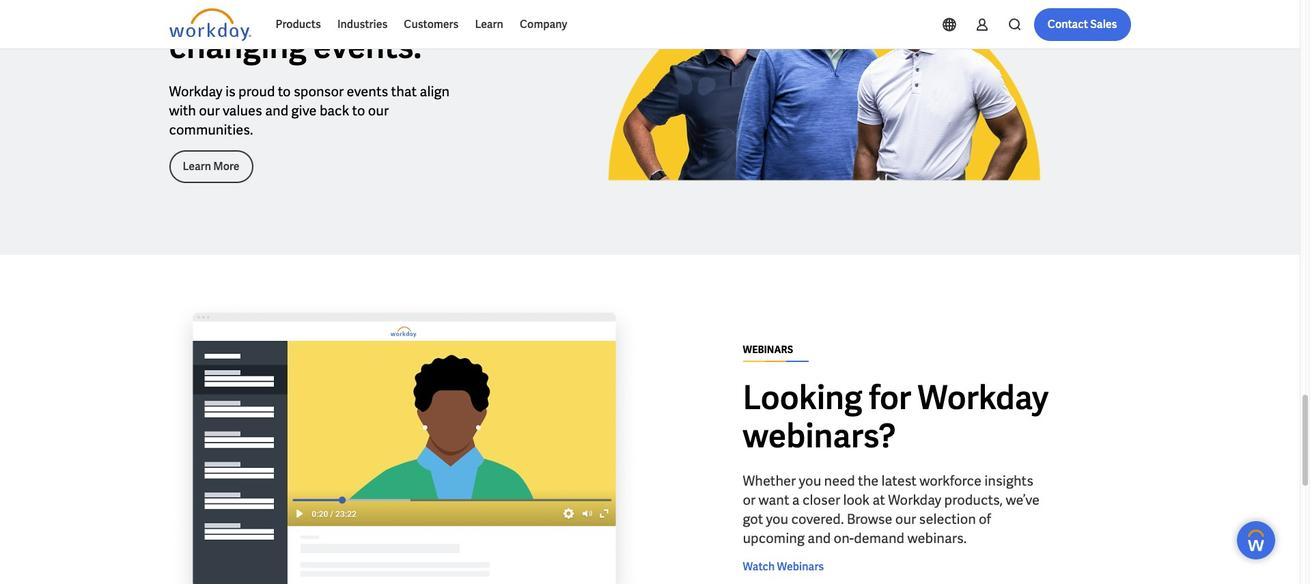 Task type: vqa. For each thing, say whether or not it's contained in the screenshot.
Sponsoring game- changing events.
yes



Task type: describe. For each thing, give the bounding box(es) containing it.
workday webinars image
[[169, 299, 639, 584]]

looking
[[743, 377, 863, 419]]

customers
[[404, 17, 459, 31]]

products,
[[945, 492, 1003, 510]]

need
[[825, 473, 856, 490]]

demand
[[854, 530, 905, 548]]

company
[[520, 17, 568, 31]]

products
[[276, 17, 321, 31]]

latest
[[882, 473, 917, 490]]

the
[[858, 473, 879, 490]]

game-
[[346, 0, 439, 29]]

insights
[[985, 473, 1034, 490]]

of
[[979, 511, 992, 529]]

on-
[[834, 530, 854, 548]]

more
[[213, 159, 240, 173]]

and inside "workday is proud to sponsor events that align with our values and give back to our communities."
[[265, 102, 289, 119]]

learn for learn
[[475, 17, 504, 31]]

contact sales
[[1048, 17, 1118, 31]]

communities.
[[169, 121, 253, 139]]

proud
[[239, 83, 275, 100]]

workday inside "workday is proud to sponsor events that align with our values and give back to our communities."
[[169, 83, 223, 100]]

want
[[759, 492, 790, 510]]

0 vertical spatial webinars
[[743, 344, 794, 356]]

look
[[844, 492, 870, 510]]

that
[[391, 83, 417, 100]]

workday is proud to sponsor events that align with our values and give back to our communities.
[[169, 83, 450, 139]]

industries button
[[329, 8, 396, 41]]

1 vertical spatial webinars
[[777, 560, 824, 574]]

learn more
[[183, 159, 240, 173]]

back
[[320, 102, 349, 119]]

learn button
[[467, 8, 512, 41]]

our inside whether you need the latest workforce insights or want a closer look at workday products, we've got you covered. browse our selection of upcoming and on-demand webinars.
[[896, 511, 917, 529]]

learn for learn more
[[183, 159, 211, 173]]

for
[[870, 377, 912, 419]]

or
[[743, 492, 756, 510]]

0 horizontal spatial to
[[278, 83, 291, 100]]

sponsoring
[[169, 0, 340, 29]]

looking for workday webinars?
[[743, 377, 1049, 458]]

sponsoring game- changing events.
[[169, 0, 439, 68]]

is
[[225, 83, 236, 100]]



Task type: locate. For each thing, give the bounding box(es) containing it.
give
[[292, 102, 317, 119]]

our
[[199, 102, 220, 119], [368, 102, 389, 119], [896, 511, 917, 529]]

learn left company
[[475, 17, 504, 31]]

0 vertical spatial and
[[265, 102, 289, 119]]

1 vertical spatial and
[[808, 530, 831, 548]]

company button
[[512, 8, 576, 41]]

watch
[[743, 560, 775, 574]]

and
[[265, 102, 289, 119], [808, 530, 831, 548]]

0 vertical spatial you
[[799, 473, 822, 490]]

changing
[[169, 25, 307, 68]]

learn
[[475, 17, 504, 31], [183, 159, 211, 173]]

1 vertical spatial learn
[[183, 159, 211, 173]]

webinars?
[[743, 415, 896, 458]]

got
[[743, 511, 764, 529]]

our up communities.
[[199, 102, 220, 119]]

whether you need the latest workforce insights or want a closer look at workday products, we've got you covered. browse our selection of upcoming and on-demand webinars.
[[743, 473, 1040, 548]]

covered.
[[792, 511, 844, 529]]

a
[[793, 492, 800, 510]]

watch webinars link
[[743, 559, 824, 576]]

align
[[420, 83, 450, 100]]

and left give
[[265, 102, 289, 119]]

1 vertical spatial you
[[767, 511, 789, 529]]

products button
[[268, 8, 329, 41]]

workday
[[169, 83, 223, 100], [918, 377, 1049, 419], [889, 492, 942, 510]]

our down events
[[368, 102, 389, 119]]

to right proud
[[278, 83, 291, 100]]

0 horizontal spatial you
[[767, 511, 789, 529]]

our up demand
[[896, 511, 917, 529]]

with
[[169, 102, 196, 119]]

you up closer
[[799, 473, 822, 490]]

browse
[[847, 511, 893, 529]]

industries
[[338, 17, 388, 31]]

to down events
[[352, 102, 365, 119]]

selection
[[920, 511, 977, 529]]

we've
[[1006, 492, 1040, 510]]

1 horizontal spatial learn
[[475, 17, 504, 31]]

workday sponsorships. image
[[579, 0, 1049, 211]]

learn left more
[[183, 159, 211, 173]]

1 horizontal spatial you
[[799, 473, 822, 490]]

whether
[[743, 473, 796, 490]]

and inside whether you need the latest workforce insights or want a closer look at workday products, we've got you covered. browse our selection of upcoming and on-demand webinars.
[[808, 530, 831, 548]]

0 horizontal spatial our
[[199, 102, 220, 119]]

2 vertical spatial workday
[[889, 492, 942, 510]]

workday inside looking for workday webinars?
[[918, 377, 1049, 419]]

customers button
[[396, 8, 467, 41]]

0 horizontal spatial learn
[[183, 159, 211, 173]]

to
[[278, 83, 291, 100], [352, 102, 365, 119]]

1 horizontal spatial to
[[352, 102, 365, 119]]

sponsor
[[294, 83, 344, 100]]

events.
[[313, 25, 422, 68]]

1 horizontal spatial and
[[808, 530, 831, 548]]

0 horizontal spatial and
[[265, 102, 289, 119]]

webinars.
[[908, 530, 967, 548]]

1 horizontal spatial our
[[368, 102, 389, 119]]

upcoming
[[743, 530, 805, 548]]

workforce
[[920, 473, 982, 490]]

events
[[347, 83, 388, 100]]

you
[[799, 473, 822, 490], [767, 511, 789, 529]]

contact
[[1048, 17, 1089, 31]]

2 horizontal spatial our
[[896, 511, 917, 529]]

webinars up looking
[[743, 344, 794, 356]]

1 vertical spatial to
[[352, 102, 365, 119]]

1 vertical spatial workday
[[918, 377, 1049, 419]]

at
[[873, 492, 886, 510]]

sales
[[1091, 17, 1118, 31]]

you down want
[[767, 511, 789, 529]]

closer
[[803, 492, 841, 510]]

0 vertical spatial workday
[[169, 83, 223, 100]]

workday inside whether you need the latest workforce insights or want a closer look at workday products, we've got you covered. browse our selection of upcoming and on-demand webinars.
[[889, 492, 942, 510]]

learn inside dropdown button
[[475, 17, 504, 31]]

webinars
[[743, 344, 794, 356], [777, 560, 824, 574]]

and down covered.
[[808, 530, 831, 548]]

watch webinars
[[743, 560, 824, 574]]

0 vertical spatial to
[[278, 83, 291, 100]]

values
[[223, 102, 262, 119]]

go to the homepage image
[[169, 8, 251, 41]]

0 vertical spatial learn
[[475, 17, 504, 31]]

webinars down upcoming
[[777, 560, 824, 574]]

contact sales link
[[1035, 8, 1131, 41]]

learn more link
[[169, 150, 253, 183]]



